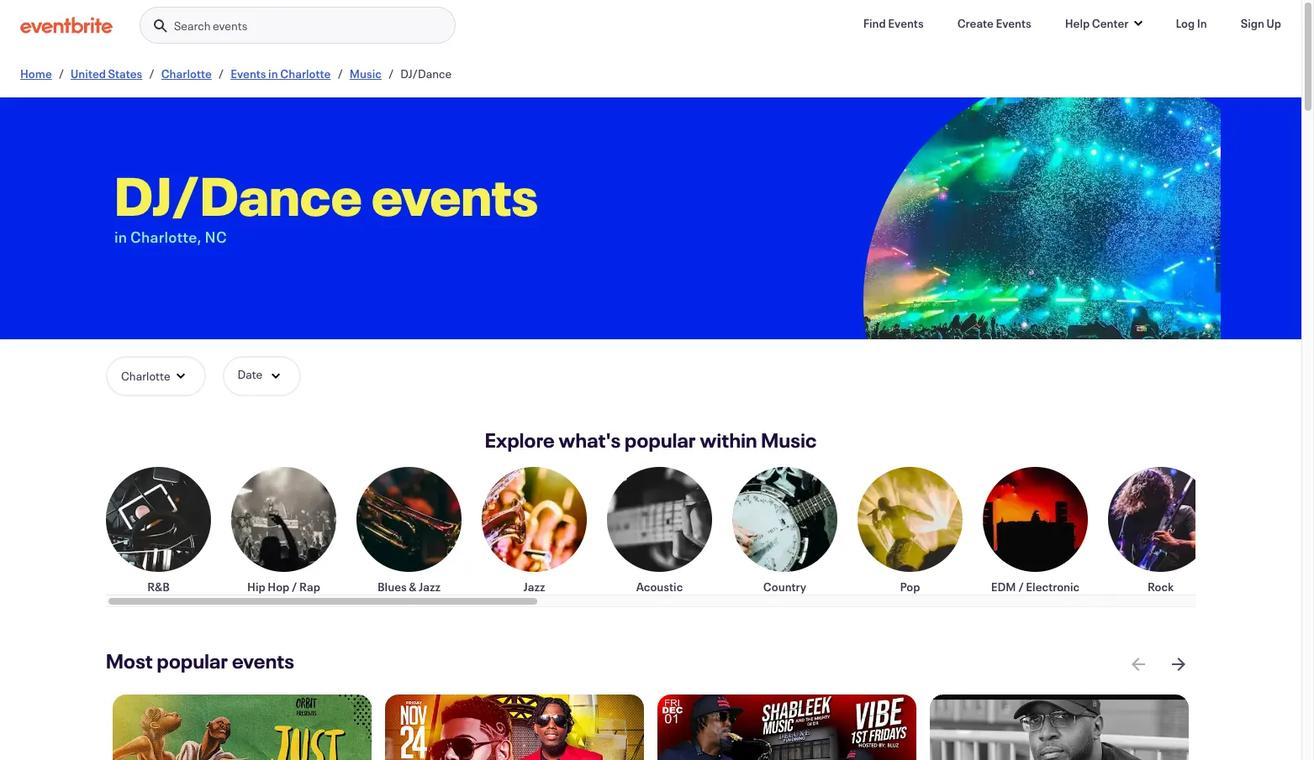 Task type: vqa. For each thing, say whether or not it's contained in the screenshot.
·'s December
no



Task type: describe. For each thing, give the bounding box(es) containing it.
/ right music link
[[388, 66, 394, 82]]

edm
[[991, 579, 1016, 595]]

r&b
[[147, 579, 170, 595]]

blues & jazz link
[[357, 468, 462, 595]]

in inside dj/dance events in charlotte, nc
[[114, 227, 127, 247]]

charlotte link
[[161, 66, 212, 82]]

search events button
[[140, 7, 456, 45]]

/ left rap
[[292, 579, 297, 595]]

pop
[[900, 579, 920, 595]]

dj/dance inside dj/dance events in charlotte, nc
[[114, 160, 362, 230]]

sign up link
[[1227, 7, 1295, 40]]

center
[[1092, 15, 1129, 31]]

events for dj/dance
[[372, 160, 538, 230]]

blues
[[378, 579, 407, 595]]

find events
[[863, 15, 924, 31]]

rock link
[[1108, 468, 1213, 595]]

home
[[20, 66, 52, 82]]

jazz link
[[482, 468, 587, 595]]

charlotte inside button
[[121, 368, 170, 384]]

create events
[[957, 15, 1032, 31]]

vayb live in charlotte primary image image
[[385, 695, 644, 761]]

r&b link
[[106, 468, 211, 595]]

0 vertical spatial dj/dance
[[400, 66, 452, 82]]

home / united states / charlotte / events in charlotte / music / dj/dance
[[20, 66, 452, 82]]

find events link
[[850, 7, 937, 40]]

&
[[409, 579, 417, 595]]

vibe 1st  fridays with shableek  music & the mighty dj dr primary image image
[[658, 695, 916, 761]]

jazz inside jazz link
[[523, 579, 545, 595]]

edm / electronic link
[[983, 468, 1088, 595]]

[object object] image
[[858, 98, 1221, 388]]

hip hop / rap link
[[231, 468, 336, 595]]

in
[[1197, 15, 1207, 31]]

blues & jazz
[[378, 579, 441, 595]]

create
[[957, 15, 994, 31]]

explore what's popular within music
[[485, 427, 817, 454]]

hop
[[268, 579, 289, 595]]

united states link
[[71, 66, 142, 82]]

help
[[1065, 15, 1090, 31]]

1 vertical spatial music
[[761, 427, 817, 454]]

edm / electronic
[[991, 579, 1080, 595]]

date button
[[222, 357, 301, 397]]

sign
[[1241, 15, 1265, 31]]

date
[[238, 367, 263, 383]]

most
[[106, 648, 153, 675]]

events for search
[[213, 18, 247, 34]]

events for find events
[[888, 15, 924, 31]]

search events
[[174, 18, 247, 34]]

2 vertical spatial events
[[232, 648, 294, 675]]

search
[[174, 18, 211, 34]]



Task type: locate. For each thing, give the bounding box(es) containing it.
create events link
[[944, 7, 1045, 40]]

events right the create
[[996, 15, 1032, 31]]

0 vertical spatial events
[[213, 18, 247, 34]]

explore
[[485, 427, 555, 454]]

1 horizontal spatial in
[[268, 66, 278, 82]]

events
[[213, 18, 247, 34], [372, 160, 538, 230], [232, 648, 294, 675]]

pop link
[[858, 468, 963, 595]]

eventbrite image
[[20, 17, 113, 34]]

0 horizontal spatial dj/dance
[[114, 160, 362, 230]]

sign up
[[1241, 15, 1281, 31]]

1 vertical spatial popular
[[157, 648, 228, 675]]

arrow left chunky_svg image
[[1128, 655, 1149, 675]]

popular right most
[[157, 648, 228, 675]]

1 horizontal spatial music
[[761, 427, 817, 454]]

states
[[108, 66, 142, 82]]

/
[[59, 66, 64, 82], [149, 66, 154, 82], [219, 66, 224, 82], [338, 66, 343, 82], [388, 66, 394, 82], [292, 579, 297, 595], [1018, 579, 1024, 595]]

rap
[[299, 579, 320, 595]]

/ right the home link on the top left
[[59, 66, 64, 82]]

0 vertical spatial popular
[[625, 427, 696, 454]]

popular
[[625, 427, 696, 454], [157, 648, 228, 675]]

acoustic link
[[607, 468, 712, 595]]

events
[[888, 15, 924, 31], [996, 15, 1032, 31], [231, 66, 266, 82]]

1 horizontal spatial popular
[[625, 427, 696, 454]]

charlotte
[[161, 66, 212, 82], [280, 66, 331, 82], [121, 368, 170, 384]]

/ right 'edm'
[[1018, 579, 1024, 595]]

help center
[[1065, 15, 1129, 31]]

in left charlotte,
[[114, 227, 127, 247]]

charlotte button
[[106, 357, 206, 397]]

just dance! primary image image
[[113, 695, 372, 761]]

/ inside 'link'
[[1018, 579, 1024, 595]]

events down search events
[[231, 66, 266, 82]]

0 vertical spatial music
[[350, 66, 382, 82]]

1 vertical spatial in
[[114, 227, 127, 247]]

what's
[[559, 427, 621, 454]]

in down search events button
[[268, 66, 278, 82]]

1 horizontal spatial jazz
[[523, 579, 545, 595]]

in
[[268, 66, 278, 82], [114, 227, 127, 247]]

music
[[350, 66, 382, 82], [761, 427, 817, 454]]

hip hop / rap
[[247, 579, 320, 595]]

events inside dj/dance events in charlotte, nc
[[372, 160, 538, 230]]

music down search events button
[[350, 66, 382, 82]]

/ right charlotte "link"
[[219, 66, 224, 82]]

1 vertical spatial events
[[372, 160, 538, 230]]

1 jazz from the left
[[419, 579, 441, 595]]

1 horizontal spatial events
[[888, 15, 924, 31]]

1 horizontal spatial dj/dance
[[400, 66, 452, 82]]

0 vertical spatial in
[[268, 66, 278, 82]]

within
[[700, 427, 757, 454]]

electronic
[[1026, 579, 1080, 595]]

0 horizontal spatial in
[[114, 227, 127, 247]]

dj/dance
[[400, 66, 452, 82], [114, 160, 362, 230]]

0 horizontal spatial popular
[[157, 648, 228, 675]]

acoustic
[[636, 579, 683, 595]]

log in
[[1176, 15, 1207, 31]]

united
[[71, 66, 106, 82]]

dj/dance events in charlotte, nc
[[114, 160, 538, 247]]

/ left music link
[[338, 66, 343, 82]]

country link
[[732, 468, 837, 595]]

events for create events
[[996, 15, 1032, 31]]

hip
[[247, 579, 265, 595]]

jazz
[[419, 579, 441, 595], [523, 579, 545, 595]]

events inside search events button
[[213, 18, 247, 34]]

2 jazz from the left
[[523, 579, 545, 595]]

music right within
[[761, 427, 817, 454]]

most popular events
[[106, 648, 294, 675]]

jazz inside blues & jazz link
[[419, 579, 441, 595]]

0 horizontal spatial events
[[231, 66, 266, 82]]

events in charlotte link
[[231, 66, 331, 82]]

0 horizontal spatial jazz
[[419, 579, 441, 595]]

up
[[1267, 15, 1281, 31]]

home link
[[20, 66, 52, 82]]

1 vertical spatial dj/dance
[[114, 160, 362, 230]]

music link
[[350, 66, 382, 82]]

events right "find"
[[888, 15, 924, 31]]

charlotte,
[[130, 227, 202, 247]]

rock
[[1148, 579, 1174, 595]]

popular left within
[[625, 427, 696, 454]]

log in link
[[1162, 7, 1221, 40]]

find
[[863, 15, 886, 31]]

country
[[763, 579, 806, 595]]

nc
[[205, 227, 227, 247]]

/ right states
[[149, 66, 154, 82]]

0 horizontal spatial music
[[350, 66, 382, 82]]

arrow right chunky_svg image
[[1169, 655, 1189, 675]]

2 horizontal spatial events
[[996, 15, 1032, 31]]

the beat is on- 3rd saturday's-featuring dj econic primary image image
[[930, 695, 1189, 761]]

log
[[1176, 15, 1195, 31]]



